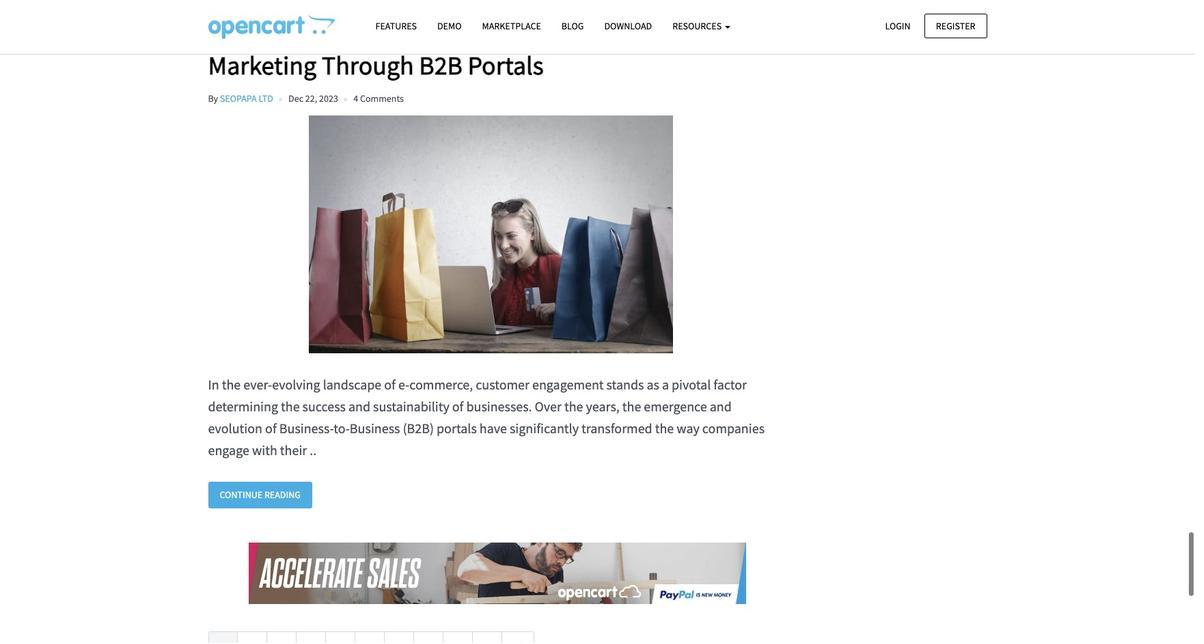 Task type: locate. For each thing, give the bounding box(es) containing it.
way
[[677, 420, 700, 437]]

the right in at the left bottom
[[222, 376, 241, 393]]

1 horizontal spatial of
[[384, 376, 396, 393]]

register
[[936, 19, 976, 32]]

ltd
[[259, 92, 273, 105]]

4
[[354, 92, 358, 105]]

of
[[384, 376, 396, 393], [452, 398, 464, 415], [265, 420, 277, 437]]

2 vertical spatial of
[[265, 420, 277, 437]]

1 horizontal spatial and
[[710, 398, 732, 415]]

the down stands
[[623, 398, 641, 415]]

marketplace
[[482, 20, 541, 32]]

and down landscape at the bottom left of the page
[[349, 398, 371, 415]]

the down evolving
[[281, 398, 300, 415]]

2 and from the left
[[710, 398, 732, 415]]

evolution
[[208, 420, 263, 437]]

resources
[[673, 20, 724, 32]]

of up portals
[[452, 398, 464, 415]]

of left the e-
[[384, 376, 396, 393]]

over
[[535, 398, 562, 415]]

(b2b)
[[403, 420, 434, 437]]

dec
[[289, 92, 304, 105]]

significantly
[[510, 420, 579, 437]]

and
[[349, 398, 371, 415], [710, 398, 732, 415]]

evolving
[[272, 376, 320, 393]]

maximising customer engagement in e-commerce marketing through b2b portals link
[[208, 18, 788, 81]]

customer
[[336, 18, 441, 50]]

engagement
[[446, 18, 583, 50]]

stands
[[607, 376, 644, 393]]

features
[[376, 20, 417, 32]]

portals
[[437, 420, 477, 437]]

0 horizontal spatial of
[[265, 420, 277, 437]]

businesses.
[[467, 398, 532, 415]]

reading
[[264, 489, 301, 501]]

0 horizontal spatial and
[[349, 398, 371, 415]]

maximising
[[208, 18, 331, 50]]

the
[[222, 376, 241, 393], [281, 398, 300, 415], [565, 398, 584, 415], [623, 398, 641, 415], [655, 420, 674, 437]]

as
[[647, 376, 660, 393]]

their
[[280, 442, 307, 459]]

blog
[[562, 20, 584, 32]]

a
[[662, 376, 669, 393]]

2023
[[319, 92, 338, 105]]

emergence
[[644, 398, 707, 415]]

transformed
[[582, 420, 653, 437]]

features link
[[365, 14, 427, 38]]

e-
[[614, 18, 635, 50]]

years,
[[586, 398, 620, 415]]

of up "with"
[[265, 420, 277, 437]]

the left way in the bottom right of the page
[[655, 420, 674, 437]]

by
[[208, 92, 218, 105]]

continue reading
[[220, 489, 301, 501]]

blog link
[[552, 14, 594, 38]]

demo link
[[427, 14, 472, 38]]

to-
[[334, 420, 350, 437]]

0 vertical spatial of
[[384, 376, 396, 393]]

and down factor
[[710, 398, 732, 415]]

companies
[[703, 420, 765, 437]]

login
[[886, 19, 911, 32]]

pivotal
[[672, 376, 711, 393]]

ever-
[[244, 376, 272, 393]]

1 vertical spatial of
[[452, 398, 464, 415]]

comments
[[360, 92, 404, 105]]

b2b
[[419, 49, 463, 81]]

sustainability
[[373, 398, 450, 415]]

register link
[[925, 13, 988, 38]]

in
[[588, 18, 609, 50]]

engagement
[[533, 376, 604, 393]]

download
[[605, 20, 652, 32]]



Task type: vqa. For each thing, say whether or not it's contained in the screenshot.
food & beverages link
no



Task type: describe. For each thing, give the bounding box(es) containing it.
continue reading link
[[208, 482, 312, 508]]

in
[[208, 376, 219, 393]]

by seopapa ltd
[[208, 92, 273, 105]]

with
[[252, 442, 277, 459]]

through
[[322, 49, 414, 81]]

commerce,
[[410, 376, 473, 393]]

success
[[303, 398, 346, 415]]

marketing
[[208, 49, 317, 81]]

in the ever-evolving landscape of e-commerce, customer engagement stands as a pivotal factor determining the success and sustainability of businesses. over the years, the emergence and evolution of business-to-business (b2b) portals have significantly transformed the way companies engage with their ..
[[208, 376, 765, 459]]

22,
[[305, 92, 317, 105]]

determining
[[208, 398, 278, 415]]

seopapa
[[220, 92, 257, 105]]

dec 22, 2023
[[289, 92, 338, 105]]

portals
[[468, 49, 544, 81]]

engage
[[208, 442, 249, 459]]

4 comments
[[354, 92, 404, 105]]

maximising customer engagement in e-commerce marketing through b2b portals image
[[208, 116, 774, 354]]

opencart - blog image
[[208, 14, 335, 39]]

2 horizontal spatial of
[[452, 398, 464, 415]]

continue
[[220, 489, 263, 501]]

business-
[[279, 420, 334, 437]]

the down engagement
[[565, 398, 584, 415]]

customer
[[476, 376, 530, 393]]

resources link
[[663, 14, 741, 38]]

download link
[[594, 14, 663, 38]]

business
[[350, 420, 400, 437]]

1 and from the left
[[349, 398, 371, 415]]

marketplace link
[[472, 14, 552, 38]]

demo
[[438, 20, 462, 32]]

commerce
[[635, 18, 750, 50]]

have
[[480, 420, 507, 437]]

maximising customer engagement in e-commerce marketing through b2b portals
[[208, 18, 750, 81]]

landscape
[[323, 376, 382, 393]]

seopapa ltd link
[[220, 92, 273, 105]]

factor
[[714, 376, 747, 393]]

..
[[310, 442, 317, 459]]

login link
[[874, 13, 923, 38]]

e-
[[399, 376, 410, 393]]



